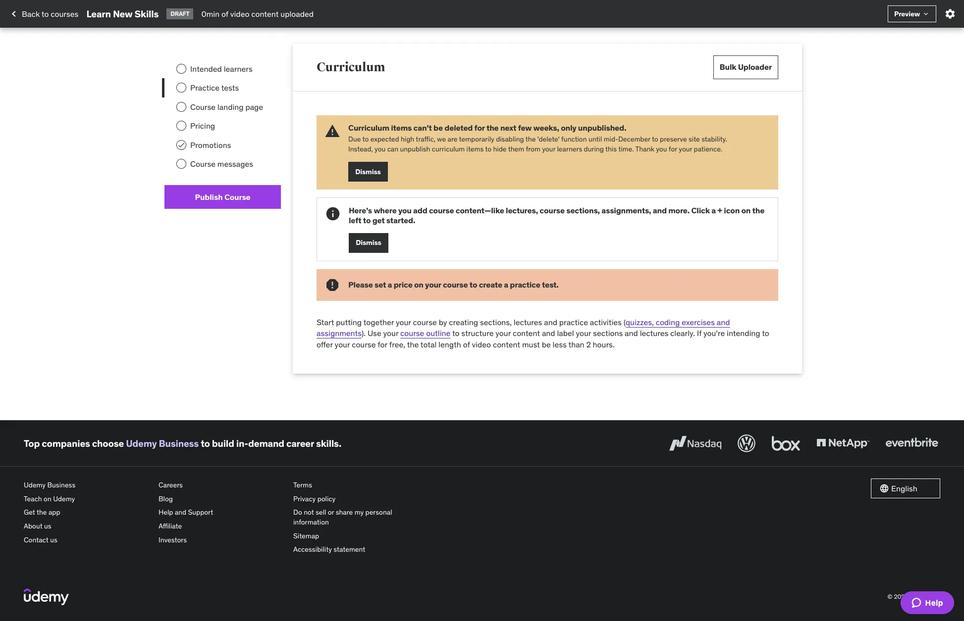 Task type: describe. For each thing, give the bounding box(es) containing it.
affiliate
[[159, 522, 182, 531]]

quizzes, coding exercises and assignments
[[317, 317, 730, 338]]

0 vertical spatial udemy business link
[[126, 438, 199, 450]]

course inside button
[[224, 192, 250, 202]]

intended learners
[[190, 64, 253, 74]]

time.
[[618, 145, 634, 153]]

next
[[500, 123, 516, 133]]

1 vertical spatial udemy
[[24, 481, 46, 490]]

use
[[368, 329, 381, 338]]

putting
[[336, 317, 362, 327]]

back
[[22, 9, 40, 19]]

course outline link
[[400, 329, 451, 338]]

privacy policy link
[[293, 493, 420, 507]]

dismiss for bottom dismiss 'button'
[[356, 238, 381, 247]]

traffic,
[[416, 135, 436, 144]]

1 vertical spatial udemy business link
[[24, 479, 151, 493]]

xsmall image
[[922, 10, 930, 18]]

intended learners link
[[164, 59, 281, 78]]

clearly.
[[670, 329, 695, 338]]

thank
[[635, 145, 654, 153]]

them
[[508, 145, 524, 153]]

0 horizontal spatial sections,
[[480, 317, 512, 327]]

course left create
[[443, 280, 468, 290]]

instead,
[[348, 145, 373, 153]]

sitemap
[[293, 532, 319, 541]]

if
[[697, 329, 702, 338]]

tests
[[221, 83, 239, 93]]

content—like
[[456, 206, 504, 216]]

pricing
[[190, 121, 215, 131]]

the left next
[[486, 123, 499, 133]]

).
[[362, 329, 366, 338]]

set
[[375, 280, 386, 290]]

inc.
[[931, 593, 940, 601]]

do not sell or share my personal information button
[[293, 507, 420, 530]]

about us link
[[24, 520, 151, 534]]

high
[[401, 135, 414, 144]]

if you're intending to offer your course for free, the total length of video content must be less than 2 hours.
[[317, 329, 769, 350]]

bulk uploader button
[[713, 55, 778, 79]]

preserve
[[660, 135, 687, 144]]

not
[[304, 509, 314, 517]]

create
[[479, 280, 502, 290]]

and up less
[[542, 329, 555, 338]]

sections, inside here's where you add course content—like lectures, course sections, assignments, and more. click a + icon on the left to get started.
[[566, 206, 600, 216]]

price
[[394, 280, 413, 290]]

about
[[24, 522, 42, 531]]

assignments,
[[602, 206, 651, 216]]

get
[[372, 215, 385, 225]]

help and support link
[[159, 507, 285, 520]]

+
[[718, 206, 722, 216]]

to inside if you're intending to offer your course for free, the total length of video content must be less than 2 hours.
[[762, 329, 769, 338]]

expected
[[370, 135, 399, 144]]

share
[[336, 509, 353, 517]]

information
[[293, 518, 329, 527]]

1 vertical spatial us
[[50, 536, 57, 545]]

publish course button
[[164, 185, 281, 209]]

courses
[[51, 9, 78, 19]]

preview
[[894, 9, 920, 18]]

for inside if you're intending to offer your course for free, the total length of video content must be less than 2 hours.
[[378, 340, 387, 350]]

total
[[421, 340, 437, 350]]

temporarily
[[459, 135, 494, 144]]

0 vertical spatial us
[[44, 522, 51, 531]]

0 vertical spatial of
[[221, 9, 228, 19]]

sell
[[316, 509, 326, 517]]

nasdaq image
[[667, 433, 724, 455]]

(
[[624, 317, 626, 327]]

0 horizontal spatial video
[[230, 9, 249, 19]]

video inside if you're intending to offer your course for free, the total length of video content must be less than 2 hours.
[[472, 340, 491, 350]]

0 horizontal spatial a
[[388, 280, 392, 290]]

policy
[[317, 495, 336, 504]]

course for course landing page
[[190, 102, 216, 112]]

must
[[522, 340, 540, 350]]

udemy image
[[24, 589, 69, 606]]

0 vertical spatial udemy
[[126, 438, 157, 450]]

investors link
[[159, 534, 285, 548]]

do
[[293, 509, 302, 517]]

learn
[[86, 8, 111, 20]]

box image
[[769, 433, 803, 455]]

be inside if you're intending to offer your course for free, the total length of video content must be less than 2 hours.
[[542, 340, 551, 350]]

0 vertical spatial for
[[474, 123, 485, 133]]

0 vertical spatial lectures
[[514, 317, 542, 327]]

0 vertical spatial dismiss button
[[348, 162, 388, 182]]

learners inside curriculum items can't be deleted for the next few weeks, only unpublished. due to expected high traffic, we are temporarily disabling the 'delete' function until mid-december to preserve site stability. instead, you can unpublish curriculum items to hide them from your learners during this time. thank you for your patience.
[[557, 145, 582, 153]]

weeks,
[[533, 123, 559, 133]]

more.
[[668, 206, 690, 216]]

completed element
[[176, 140, 186, 150]]

due
[[348, 135, 361, 144]]

to left create
[[470, 280, 477, 290]]

2023
[[894, 593, 908, 601]]

a inside here's where you add course content—like lectures, course sections, assignments, and more. click a + icon on the left to get started.
[[712, 206, 716, 216]]

offer
[[317, 340, 333, 350]]

hours.
[[593, 340, 615, 350]]

get
[[24, 509, 35, 517]]

incomplete image for course
[[176, 102, 186, 112]]

where
[[374, 206, 397, 216]]

course right "lectures,"
[[540, 206, 565, 216]]

affiliate link
[[159, 520, 285, 534]]

intending
[[727, 329, 760, 338]]

incomplete image inside pricing link
[[176, 121, 186, 131]]

0 vertical spatial business
[[159, 438, 199, 450]]

support
[[188, 509, 213, 517]]

left
[[349, 215, 361, 225]]

top companies choose udemy business to build in-demand career skills.
[[24, 438, 341, 450]]

careers blog help and support affiliate investors
[[159, 481, 213, 545]]

demand
[[248, 438, 284, 450]]

0 horizontal spatial items
[[391, 123, 412, 133]]

creating
[[449, 317, 478, 327]]

exercises
[[682, 317, 715, 327]]

build
[[212, 438, 234, 450]]

on inside udemy business teach on udemy get the app about us contact us
[[44, 495, 51, 504]]

add
[[413, 206, 427, 216]]

top
[[24, 438, 40, 450]]

incomplete image for intended
[[176, 64, 186, 74]]

1 vertical spatial content
[[513, 329, 540, 338]]

statement
[[334, 546, 365, 555]]

© 2023 udemy, inc.
[[888, 593, 940, 601]]

practice
[[190, 83, 220, 93]]

bulk uploader
[[720, 62, 772, 72]]

practice tests
[[190, 83, 239, 93]]

stability.
[[702, 135, 727, 144]]

help
[[159, 509, 173, 517]]

in-
[[236, 438, 248, 450]]

app
[[49, 509, 60, 517]]

can
[[387, 145, 398, 153]]

be inside curriculum items can't be deleted for the next few weeks, only unpublished. due to expected high traffic, we are temporarily disabling the 'delete' function until mid-december to preserve site stability. instead, you can unpublish curriculum items to hide them from your learners during this time. thank you for your patience.
[[434, 123, 443, 133]]

1 horizontal spatial lectures
[[640, 329, 669, 338]]

you're
[[704, 329, 725, 338]]

content inside if you're intending to offer your course for free, the total length of video content must be less than 2 hours.
[[493, 340, 520, 350]]



Task type: vqa. For each thing, say whether or not it's contained in the screenshot.
right Photoshop
no



Task type: locate. For each thing, give the bounding box(es) containing it.
lectures,
[[506, 206, 538, 216]]

course right publish
[[224, 192, 250, 202]]

0 vertical spatial dismiss
[[355, 167, 381, 176]]

until
[[589, 135, 602, 144]]

please
[[348, 280, 373, 290]]

and inside "quizzes, coding exercises and assignments"
[[717, 317, 730, 327]]

on right icon
[[741, 206, 751, 216]]

to left build
[[201, 438, 210, 450]]

1 vertical spatial practice
[[559, 317, 588, 327]]

mid-
[[604, 135, 618, 144]]

blog link
[[159, 493, 285, 507]]

during
[[584, 145, 604, 153]]

unpublished.
[[578, 123, 626, 133]]

english
[[891, 484, 918, 494]]

on inside here's where you add course content—like lectures, course sections, assignments, and more. click a + icon on the left to get started.
[[741, 206, 751, 216]]

1 vertical spatial learners
[[557, 145, 582, 153]]

2 vertical spatial content
[[493, 340, 520, 350]]

incomplete image
[[176, 159, 186, 169]]

incomplete image
[[176, 64, 186, 74], [176, 83, 186, 93], [176, 102, 186, 112], [176, 121, 186, 131]]

and up you're
[[717, 317, 730, 327]]

1 horizontal spatial of
[[463, 340, 470, 350]]

on right teach
[[44, 495, 51, 504]]

to up instead,
[[362, 135, 369, 144]]

content left "uploaded"
[[251, 9, 279, 19]]

1 vertical spatial for
[[669, 145, 677, 153]]

sections,
[[566, 206, 600, 216], [480, 317, 512, 327]]

be up the we
[[434, 123, 443, 133]]

structure
[[461, 329, 494, 338]]

of right 0min
[[221, 9, 228, 19]]

0 horizontal spatial you
[[375, 145, 386, 153]]

0min
[[201, 9, 220, 19]]

1 vertical spatial dismiss
[[356, 238, 381, 247]]

1 vertical spatial be
[[542, 340, 551, 350]]

course right add
[[429, 206, 454, 216]]

curriculum for curriculum
[[317, 59, 385, 75]]

0 vertical spatial content
[[251, 9, 279, 19]]

and inside here's where you add course content—like lectures, course sections, assignments, and more. click a + icon on the left to get started.
[[653, 206, 667, 216]]

1 vertical spatial business
[[47, 481, 75, 490]]

quizzes,
[[626, 317, 654, 327]]

page
[[245, 102, 263, 112]]

together
[[364, 317, 394, 327]]

learners up tests
[[224, 64, 253, 74]]

here's where you add course content—like lectures, course sections, assignments, and more. click a + icon on the left to get started.
[[349, 206, 765, 225]]

2 horizontal spatial for
[[669, 145, 677, 153]]

and left more.
[[653, 206, 667, 216]]

2 incomplete image from the top
[[176, 83, 186, 93]]

udemy right choose
[[126, 438, 157, 450]]

1 horizontal spatial for
[[474, 123, 485, 133]]

accessibility statement link
[[293, 544, 420, 557]]

course landing page
[[190, 102, 263, 112]]

incomplete image inside the intended learners link
[[176, 64, 186, 74]]

small image
[[879, 484, 889, 494]]

1 vertical spatial of
[[463, 340, 470, 350]]

udemy up teach
[[24, 481, 46, 490]]

dismiss button down instead,
[[348, 162, 388, 182]]

and down (
[[625, 329, 638, 338]]

teach
[[24, 495, 42, 504]]

by
[[439, 317, 447, 327]]

1 horizontal spatial video
[[472, 340, 491, 350]]

you down preserve
[[656, 145, 667, 153]]

incomplete image inside 'practice tests' link
[[176, 83, 186, 93]]

practice for activities
[[559, 317, 588, 327]]

publish
[[195, 192, 223, 202]]

and up if you're intending to offer your course for free, the total length of video content must be less than 2 hours.
[[544, 317, 557, 327]]

course inside if you're intending to offer your course for free, the total length of video content must be less than 2 hours.
[[352, 340, 376, 350]]

preview button
[[888, 5, 936, 22]]

udemy
[[126, 438, 157, 450], [24, 481, 46, 490], [53, 495, 75, 504]]

items
[[391, 123, 412, 133], [467, 145, 484, 153]]

2 vertical spatial for
[[378, 340, 387, 350]]

activities
[[590, 317, 622, 327]]

completed image
[[177, 141, 185, 149]]

0min of video content uploaded
[[201, 9, 314, 19]]

us
[[44, 522, 51, 531], [50, 536, 57, 545]]

of
[[221, 9, 228, 19], [463, 340, 470, 350]]

on
[[741, 206, 751, 216], [414, 280, 424, 290], [44, 495, 51, 504]]

1 horizontal spatial be
[[542, 340, 551, 350]]

course settings image
[[944, 8, 956, 20]]

landing
[[217, 102, 244, 112]]

0 horizontal spatial be
[[434, 123, 443, 133]]

the inside udemy business teach on udemy get the app about us contact us
[[37, 509, 47, 517]]

than
[[568, 340, 584, 350]]

messages
[[217, 159, 253, 169]]

business inside udemy business teach on udemy get the app about us contact us
[[47, 481, 75, 490]]

1 horizontal spatial udemy
[[53, 495, 75, 504]]

0 horizontal spatial lectures
[[514, 317, 542, 327]]

to right back
[[42, 9, 49, 19]]

udemy up app
[[53, 495, 75, 504]]

2 vertical spatial udemy
[[53, 495, 75, 504]]

0 vertical spatial sections,
[[566, 206, 600, 216]]

1 vertical spatial on
[[414, 280, 424, 290]]

your
[[542, 145, 555, 153], [679, 145, 692, 153], [425, 280, 441, 290], [396, 317, 411, 327], [383, 329, 398, 338], [496, 329, 511, 338], [576, 329, 591, 338], [335, 340, 350, 350]]

publish course
[[195, 192, 250, 202]]

1 vertical spatial items
[[467, 145, 484, 153]]

us right about
[[44, 522, 51, 531]]

volkswagen image
[[736, 433, 758, 455]]

course up free,
[[400, 329, 424, 338]]

terms link
[[293, 479, 420, 493]]

3 incomplete image from the top
[[176, 102, 186, 112]]

for down preserve
[[669, 145, 677, 153]]

less
[[553, 340, 567, 350]]

to up 'thank'
[[652, 135, 658, 144]]

contact
[[24, 536, 48, 545]]

dismiss down get
[[356, 238, 381, 247]]

udemy business link up careers
[[126, 438, 199, 450]]

sitemap link
[[293, 530, 420, 544]]

items up high
[[391, 123, 412, 133]]

business up app
[[47, 481, 75, 490]]

the right get
[[37, 509, 47, 517]]

privacy
[[293, 495, 316, 504]]

curriculum inside curriculum items can't be deleted for the next few weeks, only unpublished. due to expected high traffic, we are temporarily disabling the 'delete' function until mid-december to preserve site stability. instead, you can unpublish curriculum items to hide them from your learners during this time. thank you for your patience.
[[348, 123, 389, 133]]

0 horizontal spatial business
[[47, 481, 75, 490]]

dismiss
[[355, 167, 381, 176], [356, 238, 381, 247]]

to left hide
[[485, 145, 492, 153]]

for up temporarily
[[474, 123, 485, 133]]

practice left test.
[[510, 280, 540, 290]]

0 vertical spatial on
[[741, 206, 751, 216]]

2 horizontal spatial a
[[712, 206, 716, 216]]

we
[[437, 135, 446, 144]]

outline
[[426, 329, 451, 338]]

here's
[[349, 206, 372, 216]]

medium image
[[8, 8, 20, 20]]

1 horizontal spatial sections,
[[566, 206, 600, 216]]

0 horizontal spatial practice
[[510, 280, 540, 290]]

course down ).
[[352, 340, 376, 350]]

incomplete image inside the course landing page link
[[176, 102, 186, 112]]

2 horizontal spatial udemy
[[126, 438, 157, 450]]

the right icon
[[752, 206, 765, 216]]

be left less
[[542, 340, 551, 350]]

0 horizontal spatial on
[[44, 495, 51, 504]]

4 incomplete image from the top
[[176, 121, 186, 131]]

and inside 'careers blog help and support affiliate investors'
[[175, 509, 186, 517]]

careers
[[159, 481, 183, 490]]

0 vertical spatial curriculum
[[317, 59, 385, 75]]

udemy,
[[910, 593, 930, 601]]

start putting together your course by creating sections, lectures and practice activities (
[[317, 317, 626, 327]]

course up course outline 'link' on the bottom
[[413, 317, 437, 327]]

lectures
[[514, 317, 542, 327], [640, 329, 669, 338]]

are
[[448, 135, 458, 144]]

the inside if you're intending to offer your course for free, the total length of video content must be less than 2 hours.
[[407, 340, 419, 350]]

1 horizontal spatial practice
[[559, 317, 588, 327]]

1 incomplete image from the top
[[176, 64, 186, 74]]

you inside here's where you add course content—like lectures, course sections, assignments, and more. click a + icon on the left to get started.
[[398, 206, 412, 216]]

0 horizontal spatial learners
[[224, 64, 253, 74]]

us right contact
[[50, 536, 57, 545]]

of down structure
[[463, 340, 470, 350]]

a left +
[[712, 206, 716, 216]]

disabling
[[496, 135, 524, 144]]

blog
[[159, 495, 173, 504]]

1 vertical spatial lectures
[[640, 329, 669, 338]]

course messages link
[[164, 155, 281, 174]]

0 vertical spatial be
[[434, 123, 443, 133]]

1 horizontal spatial items
[[467, 145, 484, 153]]

of inside if you're intending to offer your course for free, the total length of video content must be less than 2 hours.
[[463, 340, 470, 350]]

curriculum
[[432, 145, 465, 153]]

0 vertical spatial practice
[[510, 280, 540, 290]]

promotions
[[190, 140, 231, 150]]

careers link
[[159, 479, 285, 493]]

a right the "set"
[[388, 280, 392, 290]]

to right intending
[[762, 329, 769, 338]]

0 vertical spatial course
[[190, 102, 216, 112]]

you
[[375, 145, 386, 153], [656, 145, 667, 153], [398, 206, 412, 216]]

and right help
[[175, 509, 186, 517]]

on right price
[[414, 280, 424, 290]]

2 vertical spatial on
[[44, 495, 51, 504]]

sections, up structure
[[480, 317, 512, 327]]

curriculum items can't be deleted for the next few weeks, only unpublished. due to expected high traffic, we are temporarily disabling the 'delete' function until mid-december to preserve site stability. instead, you can unpublish curriculum items to hide them from your learners during this time. thank you for your patience.
[[348, 123, 727, 153]]

content up must
[[513, 329, 540, 338]]

companies
[[42, 438, 90, 450]]

dismiss for the topmost dismiss 'button'
[[355, 167, 381, 176]]

to up length
[[452, 329, 460, 338]]

0 horizontal spatial udemy
[[24, 481, 46, 490]]

0 horizontal spatial of
[[221, 9, 228, 19]]

personal
[[365, 509, 392, 517]]

get the app link
[[24, 507, 151, 520]]

1 horizontal spatial a
[[504, 280, 508, 290]]

click
[[691, 206, 710, 216]]

0 vertical spatial items
[[391, 123, 412, 133]]

lectures up ). use your course outline to structure your content and label your sections and lectures clearly.
[[514, 317, 542, 327]]

udemy business link up get the app link
[[24, 479, 151, 493]]

0 horizontal spatial for
[[378, 340, 387, 350]]

course up pricing
[[190, 102, 216, 112]]

course down promotions
[[190, 159, 216, 169]]

2 horizontal spatial on
[[741, 206, 751, 216]]

curriculum for curriculum items can't be deleted for the next few weeks, only unpublished. due to expected high traffic, we are temporarily disabling the 'delete' function until mid-december to preserve site stability. instead, you can unpublish curriculum items to hide them from your learners during this time. thank you for your patience.
[[348, 123, 389, 133]]

can't
[[413, 123, 432, 133]]

incomplete image for practice
[[176, 83, 186, 93]]

the right free,
[[407, 340, 419, 350]]

course for course messages
[[190, 159, 216, 169]]

you down expected
[[375, 145, 386, 153]]

practice for test.
[[510, 280, 540, 290]]

1 vertical spatial dismiss button
[[349, 233, 388, 253]]

test.
[[542, 280, 559, 290]]

1 horizontal spatial learners
[[557, 145, 582, 153]]

practice up "label"
[[559, 317, 588, 327]]

to left get
[[363, 215, 371, 225]]

content down "quizzes, coding exercises and assignments"
[[493, 340, 520, 350]]

sections, left assignments,
[[566, 206, 600, 216]]

december
[[618, 135, 650, 144]]

for down use
[[378, 340, 387, 350]]

learners down function
[[557, 145, 582, 153]]

a right create
[[504, 280, 508, 290]]

label
[[557, 329, 574, 338]]

1 horizontal spatial on
[[414, 280, 424, 290]]

0 vertical spatial learners
[[224, 64, 253, 74]]

the up "from"
[[526, 135, 536, 144]]

1 vertical spatial curriculum
[[348, 123, 389, 133]]

lectures down coding
[[640, 329, 669, 338]]

2 horizontal spatial you
[[656, 145, 667, 153]]

1 horizontal spatial you
[[398, 206, 412, 216]]

your inside if you're intending to offer your course for free, the total length of video content must be less than 2 hours.
[[335, 340, 350, 350]]

icon
[[724, 206, 740, 216]]

eventbrite image
[[883, 433, 940, 455]]

dismiss button
[[348, 162, 388, 182], [349, 233, 388, 253]]

video right 0min
[[230, 9, 249, 19]]

1 vertical spatial course
[[190, 159, 216, 169]]

business up careers
[[159, 438, 199, 450]]

netapp image
[[815, 433, 872, 455]]

you left add
[[398, 206, 412, 216]]

udemy business teach on udemy get the app about us contact us
[[24, 481, 75, 545]]

the inside here's where you add course content—like lectures, course sections, assignments, and more. click a + icon on the left to get started.
[[752, 206, 765, 216]]

1 vertical spatial sections,
[[480, 317, 512, 327]]

choose
[[92, 438, 124, 450]]

free,
[[389, 340, 405, 350]]

dismiss down instead,
[[355, 167, 381, 176]]

0 vertical spatial video
[[230, 9, 249, 19]]

items down temporarily
[[467, 145, 484, 153]]

dismiss button down get
[[349, 233, 388, 253]]

video down structure
[[472, 340, 491, 350]]

1 horizontal spatial business
[[159, 438, 199, 450]]

1 vertical spatial video
[[472, 340, 491, 350]]

promotions link
[[164, 136, 281, 155]]

2 vertical spatial course
[[224, 192, 250, 202]]

to inside here's where you add course content—like lectures, course sections, assignments, and more. click a + icon on the left to get started.
[[363, 215, 371, 225]]

a
[[712, 206, 716, 216], [388, 280, 392, 290], [504, 280, 508, 290]]



